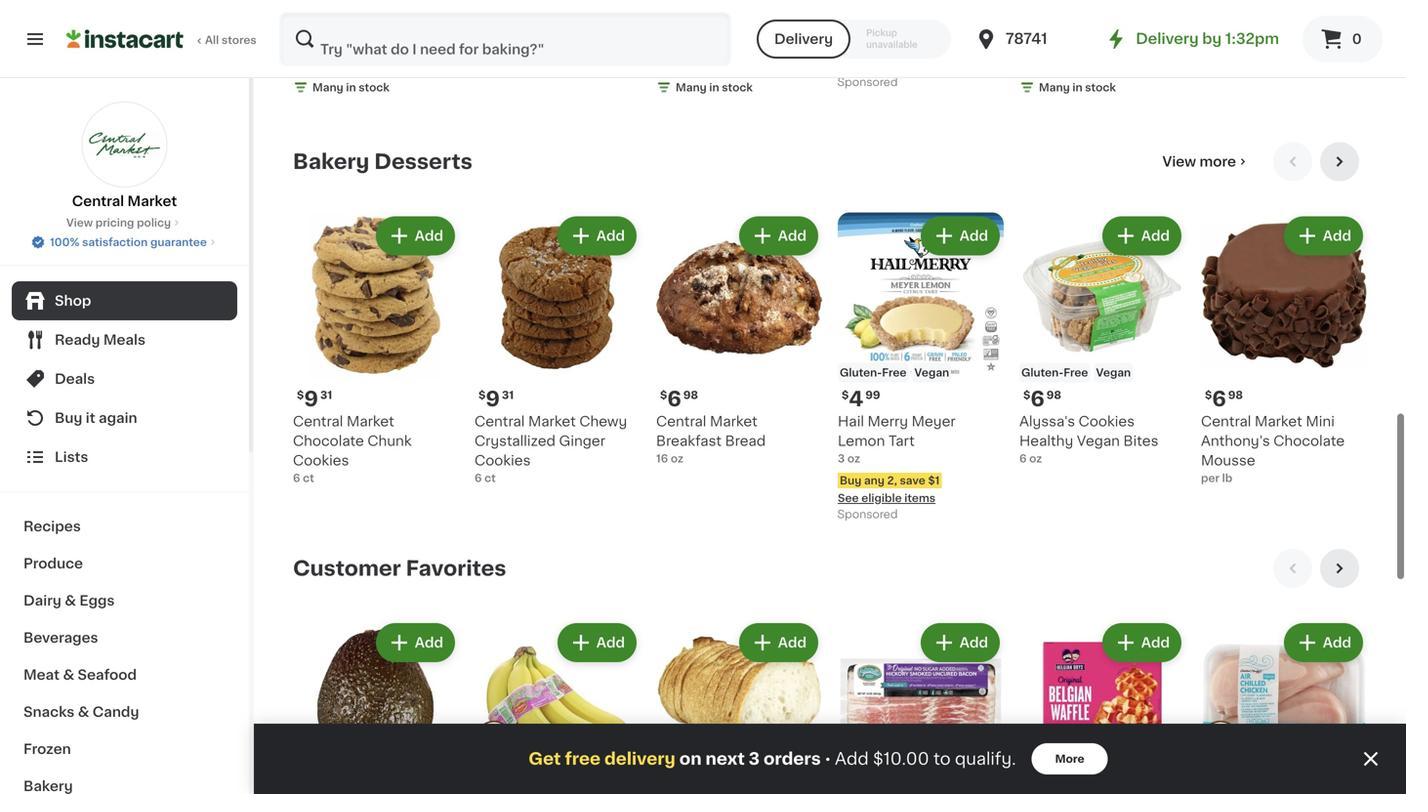 Task type: locate. For each thing, give the bounding box(es) containing it.
vegan inside product group
[[915, 367, 950, 378]]

monterey
[[364, 24, 430, 37]]

many in stock down parmigiano reggiano cheese on the right of the page
[[1039, 82, 1117, 93]]

product group
[[838, 0, 1004, 93], [293, 212, 459, 486], [475, 212, 641, 486], [657, 212, 823, 466], [838, 212, 1004, 525], [1020, 212, 1186, 466], [1202, 212, 1368, 486], [293, 619, 459, 794], [475, 619, 641, 794], [657, 619, 823, 794], [838, 619, 1004, 794], [1020, 619, 1186, 794], [1202, 619, 1368, 794]]

$ 4 99
[[842, 389, 881, 409]]

many down 78741 popup button
[[1039, 82, 1070, 93]]

central market logo image
[[82, 102, 168, 188]]

2 $ from the left
[[479, 390, 486, 400]]

& left candy
[[78, 705, 89, 719]]

31
[[320, 390, 332, 400], [502, 390, 514, 400]]

orders
[[764, 751, 821, 767]]

market inside central market chocolate chunk cookies 6 ct
[[347, 415, 394, 428]]

2 horizontal spatial 98
[[1229, 390, 1244, 400]]

3 $ 6 98 from the left
[[1206, 389, 1244, 409]]

$ 9 31 for central market chocolate chunk cookies
[[297, 389, 332, 409]]

bakery down 'frozen'
[[23, 780, 73, 793]]

2 $0.73/oz from the left
[[657, 62, 704, 73]]

& inside snacks & candy link
[[78, 705, 89, 719]]

$26.78 per pound element
[[1202, 0, 1368, 21]]

1 sponsored badge image from the top
[[838, 77, 897, 88]]

free
[[882, 367, 907, 378], [1064, 367, 1089, 378]]

1 horizontal spatial view
[[1163, 155, 1197, 168]]

havarti
[[475, 43, 524, 57]]

$ 6 98 up breakfast
[[660, 389, 699, 409]]

78741 button
[[975, 12, 1092, 66]]

1 horizontal spatial ct
[[485, 473, 496, 483]]

98 up the anthony's
[[1229, 390, 1244, 400]]

1 vertical spatial reggiano
[[1202, 43, 1267, 57]]

many in stock
[[313, 82, 390, 93], [676, 82, 753, 93], [1039, 82, 1117, 93]]

many in stock down shredded sharp cheddar $0.73/oz
[[676, 82, 753, 93]]

$ up breakfast
[[660, 390, 668, 400]]

0 horizontal spatial $11.64 per pound element
[[293, 0, 459, 21]]

& inside the "meat & seafood" link
[[63, 668, 74, 682]]

0 horizontal spatial in
[[346, 82, 356, 93]]

1 gluten-free vegan from the left
[[840, 367, 950, 378]]

2 $11.64 per pound element from the left
[[657, 0, 823, 21]]

shredded inside shredded sharp cheddar $0.73/oz
[[657, 24, 724, 37]]

central market mini anthony's chocolate mousse per lb
[[1202, 415, 1345, 483]]

add inside treatment tracker modal dialog
[[835, 751, 869, 767]]

0 horizontal spatial 9
[[304, 389, 318, 409]]

in down parmigiano reggiano cheese on the right of the page
[[1073, 82, 1083, 93]]

item carousel region
[[293, 142, 1368, 533], [293, 549, 1368, 794]]

0 horizontal spatial gluten-
[[840, 367, 882, 378]]

anthony's
[[1202, 434, 1271, 448]]

1 chocolate from the left
[[293, 434, 364, 448]]

98 for alyssa's cookies healthy vegan bites
[[1047, 390, 1062, 400]]

6 inside alyssa's cookies healthy vegan bites 6 oz
[[1020, 453, 1027, 464]]

delivery button
[[757, 20, 851, 59]]

view for view more
[[1163, 155, 1197, 168]]

2 horizontal spatial $ 6 98
[[1206, 389, 1244, 409]]

stock down parmigiano reggiano cheese on the right of the page
[[1086, 82, 1117, 93]]

1 9 from the left
[[304, 389, 318, 409]]

buy
[[55, 411, 82, 425], [840, 475, 862, 486]]

fog
[[911, 43, 937, 57]]

market inside central market cream havarti deli cheese $0.95/oz
[[529, 24, 576, 37]]

1 in from the left
[[346, 82, 356, 93]]

2 horizontal spatial oz
[[1030, 453, 1043, 464]]

$ 6 98 for central market mini anthony's chocolate mousse
[[1206, 389, 1244, 409]]

healthy
[[1020, 434, 1074, 448]]

delivery by 1:32pm
[[1136, 32, 1280, 46]]

gluten- for 4
[[840, 367, 882, 378]]

$ up crystallized at the left bottom
[[479, 390, 486, 400]]

items
[[905, 493, 936, 503]]

lists link
[[12, 438, 237, 477]]

view
[[1163, 155, 1197, 168], [66, 217, 93, 228]]

0 horizontal spatial $0.73/oz
[[293, 62, 340, 73]]

market left mini in the right bottom of the page
[[1255, 415, 1303, 428]]

16
[[657, 453, 668, 464]]

gluten-free vegan inside product group
[[840, 367, 950, 378]]

1 vertical spatial bakery
[[23, 780, 73, 793]]

98
[[684, 390, 699, 400], [1047, 390, 1062, 400], [1229, 390, 1244, 400]]

1 horizontal spatial item badge image
[[1202, 721, 1241, 760]]

9
[[304, 389, 318, 409], [486, 389, 500, 409]]

9 up crystallized at the left bottom
[[486, 389, 500, 409]]

& inside dairy & eggs link
[[65, 594, 76, 608]]

sponsored badge image down the eligible on the bottom right of page
[[838, 509, 897, 521]]

market up policy
[[128, 194, 177, 208]]

31 for central market chewy crystallized ginger cookies
[[502, 390, 514, 400]]

many
[[313, 82, 344, 93], [676, 82, 707, 93], [1039, 82, 1070, 93]]

2 $ 9 31 from the left
[[479, 389, 514, 409]]

$ 6 98 up alyssa's
[[1024, 389, 1062, 409]]

0 horizontal spatial chocolate
[[293, 434, 364, 448]]

3 $ from the left
[[660, 390, 668, 400]]

0 button
[[1303, 16, 1383, 63]]

central inside central market cream havarti deli cheese $0.95/oz
[[475, 24, 525, 37]]

& for meat
[[63, 668, 74, 682]]

many for cheddar
[[676, 82, 707, 93]]

view more button
[[1155, 142, 1258, 181]]

1 horizontal spatial free
[[1064, 367, 1089, 378]]

& for dairy
[[65, 594, 76, 608]]

31 up central market chocolate chunk cookies 6 ct
[[320, 390, 332, 400]]

cheese inside parmigiano reggiano cheese
[[1020, 43, 1073, 57]]

4 cheese from the left
[[1020, 43, 1073, 57]]

chewy
[[580, 415, 627, 428]]

4
[[849, 389, 864, 409]]

vegan
[[915, 367, 950, 378], [1097, 367, 1131, 378], [1077, 434, 1121, 448]]

view inside popup button
[[1163, 155, 1197, 168]]

3 for on next 3 orders
[[749, 751, 760, 767]]

$ 6 98 up the anthony's
[[1206, 389, 1244, 409]]

0 vertical spatial item carousel region
[[293, 142, 1368, 533]]

stock
[[359, 82, 390, 93], [722, 82, 753, 93], [1086, 82, 1117, 93]]

gluten-
[[840, 367, 882, 378], [1022, 367, 1064, 378]]

central for central market chewy crystallized ginger cookies 6 ct
[[475, 415, 525, 428]]

alyssa's cookies healthy vegan bites 6 oz
[[1020, 415, 1159, 464]]

any
[[865, 475, 885, 486]]

in down jack/cheddar
[[346, 82, 356, 93]]

oz inside the hail merry meyer lemon tart 3 oz
[[848, 453, 861, 464]]

delivery left by
[[1136, 32, 1199, 46]]

pricing
[[95, 217, 134, 228]]

market up 'chunk'
[[347, 415, 394, 428]]

gluten-free vegan up '99' in the right of the page
[[840, 367, 950, 378]]

6 $ from the left
[[1206, 390, 1213, 400]]

2 horizontal spatial in
[[1073, 82, 1083, 93]]

2 cheese from the left
[[558, 43, 611, 57]]

2 ct from the left
[[485, 473, 496, 483]]

1 horizontal spatial parmigiano
[[1272, 24, 1349, 37]]

1 oz from the left
[[671, 453, 684, 464]]

1 98 from the left
[[684, 390, 699, 400]]

3 inside the hail merry meyer lemon tart 3 oz
[[838, 453, 845, 464]]

chocolate inside central market mini anthony's chocolate mousse per lb
[[1274, 434, 1345, 448]]

shredded monterey jack/cheddar cheese $0.73/oz
[[293, 24, 447, 73]]

2 chocolate from the left
[[1274, 434, 1345, 448]]

jack/cheddar
[[293, 43, 391, 57]]

gluten- up '99' in the right of the page
[[840, 367, 882, 378]]

central inside central market chocolate chunk cookies 6 ct
[[293, 415, 343, 428]]

1 free from the left
[[882, 367, 907, 378]]

1 vertical spatial 3
[[749, 751, 760, 767]]

None search field
[[279, 12, 732, 66]]

cheese inside the shredded monterey jack/cheddar cheese $0.73/oz
[[394, 43, 447, 57]]

0 horizontal spatial stock
[[359, 82, 390, 93]]

bakery desserts
[[293, 151, 473, 172]]

2 horizontal spatial shredded
[[1202, 24, 1269, 37]]

1 horizontal spatial $ 9 31
[[479, 389, 514, 409]]

0 horizontal spatial buy
[[55, 411, 82, 425]]

1 $11.64 per pound element from the left
[[293, 0, 459, 21]]

$1
[[929, 475, 940, 486]]

oz down 'lemon'
[[848, 453, 861, 464]]

meat
[[23, 668, 60, 682]]

$0.73/oz down the cheddar
[[657, 62, 704, 73]]

buy inside buy any 2, save $1 see eligible items
[[840, 475, 862, 486]]

2 $ 6 98 from the left
[[1024, 389, 1062, 409]]

vegan up alyssa's cookies healthy vegan bites 6 oz
[[1097, 367, 1131, 378]]

instacart logo image
[[66, 27, 184, 51]]

0 horizontal spatial gluten-free vegan
[[840, 367, 950, 378]]

3 right next
[[749, 751, 760, 767]]

$ up the anthony's
[[1206, 390, 1213, 400]]

1 cheese from the left
[[394, 43, 447, 57]]

0 horizontal spatial view
[[66, 217, 93, 228]]

1 horizontal spatial gluten-free vegan
[[1022, 367, 1131, 378]]

1 horizontal spatial 98
[[1047, 390, 1062, 400]]

ready meals button
[[12, 320, 237, 360]]

3 many in stock from the left
[[1039, 82, 1117, 93]]

4 $ from the left
[[842, 390, 849, 400]]

2 many in stock from the left
[[676, 82, 753, 93]]

reggiano inside shredded parmigiano reggiano cheese
[[1202, 43, 1267, 57]]

gluten- for 6
[[1022, 367, 1064, 378]]

1 ct from the left
[[303, 473, 314, 483]]

1 horizontal spatial buy
[[840, 475, 862, 486]]

buy any 2, save $1 see eligible items
[[838, 475, 940, 503]]

cheese
[[394, 43, 447, 57], [558, 43, 611, 57], [940, 43, 993, 57], [1020, 43, 1073, 57], [1271, 43, 1324, 57]]

delivery inside 'delivery by 1:32pm' link
[[1136, 32, 1199, 46]]

market down the $15.13 per pound element
[[529, 24, 576, 37]]

chocolate down mini in the right bottom of the page
[[1274, 434, 1345, 448]]

eggs
[[80, 594, 115, 608]]

& left the 'eggs'
[[65, 594, 76, 608]]

more button
[[1032, 743, 1109, 775]]

1 $ from the left
[[297, 390, 304, 400]]

gluten-free vegan up alyssa's
[[1022, 367, 1131, 378]]

delivery by 1:32pm link
[[1105, 27, 1280, 51]]

central for central market chocolate chunk cookies 6 ct
[[293, 415, 343, 428]]

2 horizontal spatial cookies
[[1079, 415, 1135, 428]]

many down jack/cheddar
[[313, 82, 344, 93]]

oz for 6
[[1030, 453, 1043, 464]]

2 oz from the left
[[848, 453, 861, 464]]

0 horizontal spatial 98
[[684, 390, 699, 400]]

0 horizontal spatial 31
[[320, 390, 332, 400]]

1 horizontal spatial gluten-
[[1022, 367, 1064, 378]]

$11.64 per pound element for monterey
[[293, 0, 459, 21]]

0 vertical spatial view
[[1163, 155, 1197, 168]]

2 stock from the left
[[722, 82, 753, 93]]

in down shredded sharp cheddar $0.73/oz
[[710, 82, 720, 93]]

$ 9 31 up crystallized at the left bottom
[[479, 389, 514, 409]]

snacks & candy
[[23, 705, 139, 719]]

favorites
[[406, 558, 507, 579]]

0 vertical spatial buy
[[55, 411, 82, 425]]

$ 9 31
[[297, 389, 332, 409], [479, 389, 514, 409]]

chocolate left 'chunk'
[[293, 434, 364, 448]]

lists
[[55, 450, 88, 464]]

parmigiano inside shredded parmigiano reggiano cheese
[[1272, 24, 1349, 37]]

1 horizontal spatial many in stock
[[676, 82, 753, 93]]

central inside central market breakfast bread 16 oz
[[657, 415, 707, 428]]

cheddar
[[657, 43, 716, 57]]

$0.73/oz
[[293, 62, 340, 73], [657, 62, 704, 73]]

& right meat
[[63, 668, 74, 682]]

Search field
[[281, 14, 730, 64]]

98 up alyssa's
[[1047, 390, 1062, 400]]

1 many in stock from the left
[[313, 82, 390, 93]]

stock for cheddar
[[722, 82, 753, 93]]

in
[[346, 82, 356, 93], [710, 82, 720, 93], [1073, 82, 1083, 93]]

0 horizontal spatial many
[[313, 82, 344, 93]]

buy left it
[[55, 411, 82, 425]]

$11.64 per pound element
[[293, 0, 459, 21], [657, 0, 823, 21]]

98 up breakfast
[[684, 390, 699, 400]]

1 item carousel region from the top
[[293, 142, 1368, 533]]

many in stock down jack/cheddar
[[313, 82, 390, 93]]

2 many from the left
[[676, 82, 707, 93]]

market for central market
[[128, 194, 177, 208]]

free up alyssa's
[[1064, 367, 1089, 378]]

1 horizontal spatial $ 6 98
[[1024, 389, 1062, 409]]

vegan left bites
[[1077, 434, 1121, 448]]

1 $0.73/oz from the left
[[293, 62, 340, 73]]

$ up 'hail'
[[842, 390, 849, 400]]

0 horizontal spatial ct
[[303, 473, 314, 483]]

3 shredded from the left
[[1202, 24, 1269, 37]]

central market
[[72, 194, 177, 208]]

hail
[[838, 415, 865, 428]]

2 98 from the left
[[1047, 390, 1062, 400]]

1 horizontal spatial $11.64 per pound element
[[657, 0, 823, 21]]

satisfaction
[[82, 237, 148, 248]]

shredded parmigiano reggiano cheese button
[[1202, 0, 1368, 76]]

& for snacks
[[78, 705, 89, 719]]

many in stock for cheese
[[313, 82, 390, 93]]

central market breakfast bread 16 oz
[[657, 415, 766, 464]]

1 vertical spatial buy
[[840, 475, 862, 486]]

0 horizontal spatial $ 6 98
[[660, 389, 699, 409]]

1 horizontal spatial oz
[[848, 453, 861, 464]]

1 stock from the left
[[359, 82, 390, 93]]

1 gluten- from the left
[[840, 367, 882, 378]]

central market cream havarti deli cheese $0.95/oz
[[475, 24, 625, 73]]

1 horizontal spatial shredded
[[657, 24, 724, 37]]

snacks & candy link
[[12, 694, 237, 731]]

1 horizontal spatial reggiano
[[1202, 43, 1267, 57]]

$ 6 98 for central market breakfast bread
[[660, 389, 699, 409]]

reggiano
[[1100, 24, 1166, 37], [1202, 43, 1267, 57]]

view up 100% at the left top of the page
[[66, 217, 93, 228]]

1 vertical spatial &
[[63, 668, 74, 682]]

5 cheese from the left
[[1271, 43, 1324, 57]]

humboldt
[[838, 43, 907, 57]]

2 9 from the left
[[486, 389, 500, 409]]

central for central market
[[72, 194, 124, 208]]

shredded inside the shredded monterey jack/cheddar cheese $0.73/oz
[[293, 24, 360, 37]]

stock for jack/cheddar
[[359, 82, 390, 93]]

1 horizontal spatial 9
[[486, 389, 500, 409]]

ginger
[[559, 434, 606, 448]]

1 31 from the left
[[320, 390, 332, 400]]

5 $ from the left
[[1024, 390, 1031, 400]]

in for cheese
[[346, 82, 356, 93]]

2 shredded from the left
[[657, 24, 724, 37]]

shredded inside shredded parmigiano reggiano cheese
[[1202, 24, 1269, 37]]

oz inside alyssa's cookies healthy vegan bites 6 oz
[[1030, 453, 1043, 464]]

shredded sharp cheddar $0.73/oz
[[657, 24, 767, 73]]

$0.73/oz down jack/cheddar
[[293, 62, 340, 73]]

vegan up meyer on the right bottom of page
[[915, 367, 950, 378]]

central inside the central market chewy crystallized ginger cookies 6 ct
[[475, 415, 525, 428]]

31 for central market chocolate chunk cookies
[[320, 390, 332, 400]]

bakery left the desserts
[[293, 151, 370, 172]]

9 up central market chocolate chunk cookies 6 ct
[[304, 389, 318, 409]]

0 horizontal spatial reggiano
[[1100, 24, 1166, 37]]

in for $0.73/oz
[[710, 82, 720, 93]]

frozen
[[23, 742, 71, 756]]

0 horizontal spatial item badge image
[[475, 721, 514, 760]]

0 vertical spatial 3
[[838, 453, 845, 464]]

1 horizontal spatial cookies
[[475, 454, 531, 467]]

view pricing policy link
[[66, 215, 183, 231]]

market inside central market mini anthony's chocolate mousse per lb
[[1255, 415, 1303, 428]]

gluten-free vegan for 4
[[840, 367, 950, 378]]

3 98 from the left
[[1229, 390, 1244, 400]]

1 horizontal spatial delivery
[[1136, 32, 1199, 46]]

0 horizontal spatial oz
[[671, 453, 684, 464]]

it
[[86, 411, 95, 425]]

0 horizontal spatial cookies
[[293, 454, 349, 467]]

market up bread
[[710, 415, 758, 428]]

buy for buy it again
[[55, 411, 82, 425]]

1 horizontal spatial chocolate
[[1274, 434, 1345, 448]]

view left the more
[[1163, 155, 1197, 168]]

parmigiano
[[1020, 24, 1097, 37], [1272, 24, 1349, 37]]

chocolate inside central market chocolate chunk cookies 6 ct
[[293, 434, 364, 448]]

$ 9 31 up central market chocolate chunk cookies 6 ct
[[297, 389, 332, 409]]

1 parmigiano from the left
[[1020, 24, 1097, 37]]

bakery inside item carousel region
[[293, 151, 370, 172]]

market up ginger
[[529, 415, 576, 428]]

1 horizontal spatial $0.73/oz
[[657, 62, 704, 73]]

0 horizontal spatial delivery
[[775, 32, 833, 46]]

$0.73/oz inside shredded sharp cheddar $0.73/oz
[[657, 62, 704, 73]]

ready meals
[[55, 333, 146, 347]]

market inside the central market chewy crystallized ginger cookies 6 ct
[[529, 415, 576, 428]]

buy for buy any 2, save $1 see eligible items
[[840, 475, 862, 486]]

delivery right the sharp
[[775, 32, 833, 46]]

stock down the shredded monterey jack/cheddar cheese $0.73/oz
[[359, 82, 390, 93]]

0 vertical spatial bakery
[[293, 151, 370, 172]]

buy up see
[[840, 475, 862, 486]]

3 cheese from the left
[[940, 43, 993, 57]]

0 vertical spatial sponsored badge image
[[838, 77, 897, 88]]

central inside central market mini anthony's chocolate mousse per lb
[[1202, 415, 1252, 428]]

free up merry
[[882, 367, 907, 378]]

1 many from the left
[[313, 82, 344, 93]]

3 inside treatment tracker modal dialog
[[749, 751, 760, 767]]

2 horizontal spatial stock
[[1086, 82, 1117, 93]]

2 31 from the left
[[502, 390, 514, 400]]

3 stock from the left
[[1086, 82, 1117, 93]]

1 horizontal spatial bakery
[[293, 151, 370, 172]]

oz down healthy
[[1030, 453, 1043, 464]]

many down the cheddar
[[676, 82, 707, 93]]

gluten- inside product group
[[840, 367, 882, 378]]

free for 6
[[1064, 367, 1089, 378]]

2 parmigiano from the left
[[1272, 24, 1349, 37]]

beverages link
[[12, 619, 237, 657]]

0 horizontal spatial 3
[[749, 751, 760, 767]]

sponsored badge image
[[838, 77, 897, 88], [838, 509, 897, 521]]

item badge image
[[475, 721, 514, 760], [1202, 721, 1241, 760]]

item carousel region containing bakery desserts
[[293, 142, 1368, 533]]

$ up central market chocolate chunk cookies 6 ct
[[297, 390, 304, 400]]

$11.64 per pound element up the sharp
[[657, 0, 823, 21]]

0 vertical spatial &
[[65, 594, 76, 608]]

$
[[297, 390, 304, 400], [479, 390, 486, 400], [660, 390, 668, 400], [842, 390, 849, 400], [1024, 390, 1031, 400], [1206, 390, 1213, 400]]

1 $ 9 31 from the left
[[297, 389, 332, 409]]

0 horizontal spatial free
[[882, 367, 907, 378]]

1 horizontal spatial stock
[[722, 82, 753, 93]]

1 horizontal spatial many
[[676, 82, 707, 93]]

$ 9 31 for central market chewy crystallized ginger cookies
[[479, 389, 514, 409]]

3 oz from the left
[[1030, 453, 1043, 464]]

2 vertical spatial &
[[78, 705, 89, 719]]

$ up alyssa's
[[1024, 390, 1031, 400]]

$11.64 per pound element up monterey at the left of page
[[293, 0, 459, 21]]

2 item carousel region from the top
[[293, 549, 1368, 794]]

stock down shredded sharp cheddar $0.73/oz
[[722, 82, 753, 93]]

cookies inside alyssa's cookies healthy vegan bites 6 oz
[[1079, 415, 1135, 428]]

100% satisfaction guarantee
[[50, 237, 207, 248]]

seafood
[[78, 668, 137, 682]]

market inside central market breakfast bread 16 oz
[[710, 415, 758, 428]]

1 vertical spatial sponsored badge image
[[838, 509, 897, 521]]

31 up crystallized at the left bottom
[[502, 390, 514, 400]]

2 horizontal spatial many in stock
[[1039, 82, 1117, 93]]

1 $ 6 98 from the left
[[660, 389, 699, 409]]

central inside central market link
[[72, 194, 124, 208]]

cookies
[[1079, 415, 1135, 428], [293, 454, 349, 467], [475, 454, 531, 467]]

1 shredded from the left
[[293, 24, 360, 37]]

$11.64 per pound element for sharp
[[657, 0, 823, 21]]

1 horizontal spatial 31
[[502, 390, 514, 400]]

0 horizontal spatial bakery
[[23, 780, 73, 793]]

2 horizontal spatial many
[[1039, 82, 1070, 93]]

2 in from the left
[[710, 82, 720, 93]]

sponsored badge image down humboldt
[[838, 77, 897, 88]]

produce link
[[12, 545, 237, 582]]

0 horizontal spatial $ 9 31
[[297, 389, 332, 409]]

0 horizontal spatial many in stock
[[313, 82, 390, 93]]

oz right 16
[[671, 453, 684, 464]]

0 horizontal spatial parmigiano
[[1020, 24, 1097, 37]]

qualify.
[[955, 751, 1017, 767]]

98 for central market mini anthony's chocolate mousse
[[1229, 390, 1244, 400]]

3 down 'lemon'
[[838, 453, 845, 464]]

6 inside the central market chewy crystallized ginger cookies 6 ct
[[475, 473, 482, 483]]

$ inside the $ 4 99
[[842, 390, 849, 400]]

many in stock for $0.73/oz
[[676, 82, 753, 93]]

1 horizontal spatial 3
[[838, 453, 845, 464]]

2 gluten-free vegan from the left
[[1022, 367, 1131, 378]]

chocolate
[[293, 434, 364, 448], [1274, 434, 1345, 448]]

1 vertical spatial item carousel region
[[293, 549, 1368, 794]]

0 vertical spatial reggiano
[[1100, 24, 1166, 37]]

0 horizontal spatial shredded
[[293, 24, 360, 37]]

delivery inside the delivery button
[[775, 32, 833, 46]]

delivery for delivery by 1:32pm
[[1136, 32, 1199, 46]]

1 horizontal spatial in
[[710, 82, 720, 93]]

gluten- up alyssa's
[[1022, 367, 1064, 378]]

ct inside central market chocolate chunk cookies 6 ct
[[303, 473, 314, 483]]

on
[[680, 751, 702, 767]]

delivery
[[1136, 32, 1199, 46], [775, 32, 833, 46]]

2 free from the left
[[1064, 367, 1089, 378]]

2 gluten- from the left
[[1022, 367, 1064, 378]]

1 vertical spatial view
[[66, 217, 93, 228]]



Task type: vqa. For each thing, say whether or not it's contained in the screenshot.
middle 'or'
no



Task type: describe. For each thing, give the bounding box(es) containing it.
item carousel region containing customer favorites
[[293, 549, 1368, 794]]

cream
[[580, 24, 625, 37]]

tart
[[889, 434, 915, 448]]

per
[[1202, 473, 1220, 483]]

view pricing policy
[[66, 217, 171, 228]]

cheese inside shredded parmigiano reggiano cheese
[[1271, 43, 1324, 57]]

deals
[[55, 372, 95, 386]]

frozen link
[[12, 731, 237, 768]]

parmigiano reggiano cheese
[[1020, 24, 1166, 57]]

vegan for 4
[[915, 367, 950, 378]]

free
[[565, 751, 601, 767]]

0
[[1353, 32, 1362, 46]]

cheese inside central market cream havarti deli cheese $0.95/oz
[[558, 43, 611, 57]]

treatment tracker modal dialog
[[254, 724, 1407, 794]]

6 inside central market chocolate chunk cookies 6 ct
[[293, 473, 300, 483]]

free for 4
[[882, 367, 907, 378]]

delivery for delivery
[[775, 32, 833, 46]]

deli
[[527, 43, 554, 57]]

reggiano inside parmigiano reggiano cheese
[[1100, 24, 1166, 37]]

meat & seafood
[[23, 668, 137, 682]]

$ 6 98 for alyssa's cookies healthy vegan bites
[[1024, 389, 1062, 409]]

ct inside the central market chewy crystallized ginger cookies 6 ct
[[485, 473, 496, 483]]

central market chewy crystallized ginger cookies 6 ct
[[475, 415, 627, 483]]

$ for central market mini anthony's chocolate mousse
[[1206, 390, 1213, 400]]

78741
[[1006, 32, 1048, 46]]

more
[[1200, 155, 1237, 168]]

2,
[[888, 475, 898, 486]]

delivery
[[605, 751, 676, 767]]

all stores
[[205, 35, 257, 45]]

cheese inside cypress grove humboldt fog cheese
[[940, 43, 993, 57]]

many for jack/cheddar
[[313, 82, 344, 93]]

ready meals link
[[12, 320, 237, 360]]

get free delivery on next 3 orders • add $10.00 to qualify.
[[529, 751, 1017, 767]]

central for central market mini anthony's chocolate mousse per lb
[[1202, 415, 1252, 428]]

$ for central market breakfast bread
[[660, 390, 668, 400]]

get
[[529, 751, 561, 767]]

cookies inside central market chocolate chunk cookies 6 ct
[[293, 454, 349, 467]]

bakery for bakery
[[23, 780, 73, 793]]

1:32pm
[[1226, 32, 1280, 46]]

again
[[99, 411, 137, 425]]

$ for alyssa's cookies healthy vegan bites
[[1024, 390, 1031, 400]]

parmigiano inside parmigiano reggiano cheese
[[1020, 24, 1097, 37]]

market for central market cream havarti deli cheese $0.95/oz
[[529, 24, 576, 37]]

vegan inside alyssa's cookies healthy vegan bites 6 oz
[[1077, 434, 1121, 448]]

$ for hail merry meyer lemon tart
[[842, 390, 849, 400]]

beverages
[[23, 631, 98, 645]]

meals
[[103, 333, 146, 347]]

by
[[1203, 32, 1222, 46]]

dairy & eggs
[[23, 594, 115, 608]]

98 for central market breakfast bread
[[684, 390, 699, 400]]

central for central market breakfast bread 16 oz
[[657, 415, 707, 428]]

bakery for bakery desserts
[[293, 151, 370, 172]]

shredded for shredded monterey jack/cheddar cheese
[[293, 24, 360, 37]]

recipes link
[[12, 508, 237, 545]]

save
[[900, 475, 926, 486]]

market for central market mini anthony's chocolate mousse per lb
[[1255, 415, 1303, 428]]

merry
[[868, 415, 909, 428]]

9 for central market chewy crystallized ginger cookies
[[486, 389, 500, 409]]

$15.13 per pound element
[[475, 0, 641, 21]]

market for central market breakfast bread 16 oz
[[710, 415, 758, 428]]

see
[[838, 493, 859, 503]]

2 sponsored badge image from the top
[[838, 509, 897, 521]]

customer
[[293, 558, 401, 579]]

100%
[[50, 237, 80, 248]]

product group containing cypress grove humboldt fog cheese
[[838, 0, 1004, 93]]

deals link
[[12, 360, 237, 399]]

candy
[[93, 705, 139, 719]]

to
[[934, 751, 951, 767]]

shredded for shredded sharp cheddar
[[657, 24, 724, 37]]

3 many from the left
[[1039, 82, 1070, 93]]

9 for central market chocolate chunk cookies
[[304, 389, 318, 409]]

$ for central market chocolate chunk cookies
[[297, 390, 304, 400]]

central market chocolate chunk cookies 6 ct
[[293, 415, 412, 483]]

more
[[1056, 754, 1085, 764]]

meat & seafood link
[[12, 657, 237, 694]]

shop link
[[12, 281, 237, 320]]

eligible
[[862, 493, 902, 503]]

view for view pricing policy
[[66, 217, 93, 228]]

cypress grove humboldt fog cheese button
[[838, 0, 1004, 76]]

cookies inside the central market chewy crystallized ginger cookies 6 ct
[[475, 454, 531, 467]]

bread
[[725, 434, 766, 448]]

central for central market cream havarti deli cheese $0.95/oz
[[475, 24, 525, 37]]

shop
[[55, 294, 91, 308]]

grove
[[899, 24, 941, 37]]

$39.60 per pound element
[[838, 0, 1004, 21]]

market for central market chocolate chunk cookies 6 ct
[[347, 415, 394, 428]]

lb
[[1223, 473, 1233, 483]]

3 in from the left
[[1073, 82, 1083, 93]]

guarantee
[[150, 237, 207, 248]]

gluten-free vegan for 6
[[1022, 367, 1131, 378]]

100% satisfaction guarantee button
[[30, 231, 219, 250]]

chunk
[[368, 434, 412, 448]]

dairy
[[23, 594, 61, 608]]

product group containing 4
[[838, 212, 1004, 525]]

produce
[[23, 557, 83, 571]]

3 for 4
[[838, 453, 845, 464]]

bakery link
[[12, 768, 237, 794]]

shredded parmigiano reggiano cheese
[[1202, 24, 1349, 57]]

oz for 4
[[848, 453, 861, 464]]

2 item badge image from the left
[[1202, 721, 1241, 760]]

market for central market chewy crystallized ginger cookies 6 ct
[[529, 415, 576, 428]]

oz inside central market breakfast bread 16 oz
[[671, 453, 684, 464]]

view more
[[1163, 155, 1237, 168]]

hail merry meyer lemon tart 3 oz
[[838, 415, 956, 464]]

ready
[[55, 333, 100, 347]]

service type group
[[757, 20, 951, 59]]

$ for central market chewy crystallized ginger cookies
[[479, 390, 486, 400]]

$10.00
[[873, 751, 930, 767]]

policy
[[137, 217, 171, 228]]

1 item badge image from the left
[[475, 721, 514, 760]]

cypress grove humboldt fog cheese
[[838, 24, 993, 57]]

all
[[205, 35, 219, 45]]

next
[[706, 751, 745, 767]]

central market link
[[72, 102, 177, 211]]

buy it again
[[55, 411, 137, 425]]

snacks
[[23, 705, 75, 719]]

all stores link
[[66, 12, 258, 66]]

breakfast
[[657, 434, 722, 448]]

$0.73/oz inside the shredded monterey jack/cheddar cheese $0.73/oz
[[293, 62, 340, 73]]

vegan for 6
[[1097, 367, 1131, 378]]



